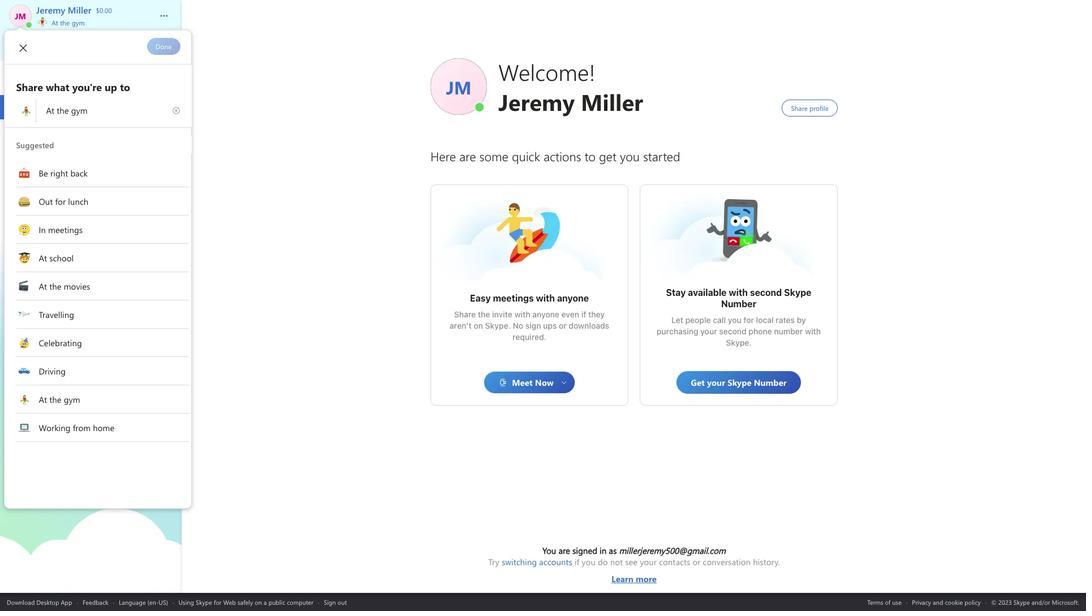 Task type: vqa. For each thing, say whether or not it's contained in the screenshot.
Help & Feedback dialog
no



Task type: locate. For each thing, give the bounding box(es) containing it.
you right call
[[728, 315, 742, 325]]

download desktop app
[[7, 598, 72, 607]]

use
[[893, 598, 902, 607]]

1 vertical spatial skype
[[196, 598, 212, 607]]

learn
[[612, 573, 634, 585]]

messages,
[[81, 41, 116, 52]]

safely
[[238, 598, 253, 607]]

tab list
[[0, 64, 182, 95]]

your right see
[[640, 556, 657, 568]]

bell
[[57, 347, 71, 359]]

accounts
[[540, 556, 573, 568]]

1 horizontal spatial for
[[744, 315, 755, 325]]

0 vertical spatial if
[[582, 310, 587, 319]]

do
[[598, 556, 608, 568]]

with
[[729, 288, 748, 298], [536, 293, 555, 303], [515, 310, 531, 319], [806, 327, 821, 336]]

people, groups, messages, web button
[[9, 36, 150, 57]]

the right 'at'
[[60, 18, 70, 27]]

at the gym
[[50, 18, 85, 27]]

0 vertical spatial or
[[559, 321, 567, 331]]

try switching accounts if you do not see your contacts or conversation history. learn more
[[489, 556, 781, 585]]

anyone up even
[[557, 293, 589, 303]]

on inside the share the invite with anyone even if they aren't on skype. no sign ups or downloads required.
[[474, 321, 483, 331]]

1 horizontal spatial or
[[693, 556, 701, 568]]

with up 'no'
[[515, 310, 531, 319]]

local
[[757, 315, 774, 325]]

conversation
[[703, 556, 751, 568]]

phone
[[749, 327, 773, 336]]

or right "contacts"
[[693, 556, 701, 568]]

0 horizontal spatial or
[[559, 321, 567, 331]]

1 horizontal spatial if
[[582, 310, 587, 319]]

0 vertical spatial for
[[744, 315, 755, 325]]

with up number
[[729, 288, 748, 298]]

1 vertical spatial if
[[575, 556, 580, 568]]

0 horizontal spatial the
[[60, 18, 70, 27]]

with inside let people call you for local rates by purchasing your second phone number with skype.
[[806, 327, 821, 336]]

if
[[582, 310, 587, 319], [575, 556, 580, 568]]

1 vertical spatial on
[[255, 598, 262, 607]]

second up local
[[750, 288, 783, 298]]

on left a
[[255, 598, 262, 607]]

sign
[[526, 321, 541, 331]]

the for invite
[[478, 310, 490, 319]]

1 horizontal spatial you
[[728, 315, 742, 325]]

0 horizontal spatial skype.
[[485, 321, 511, 331]]

you
[[728, 315, 742, 325], [582, 556, 596, 568]]

skype right using
[[196, 598, 212, 607]]

language
[[119, 598, 146, 607]]

1 horizontal spatial skype.
[[726, 338, 752, 348]]

1 horizontal spatial second
[[750, 288, 783, 298]]

not
[[611, 556, 623, 568]]

0 vertical spatial you
[[728, 315, 742, 325]]

0 vertical spatial anyone
[[557, 293, 589, 303]]

0 horizontal spatial second
[[720, 327, 747, 336]]

or right ups
[[559, 321, 567, 331]]

your down call
[[701, 327, 718, 336]]

people, groups, messages, web
[[25, 41, 133, 52]]

0 vertical spatial your
[[701, 327, 718, 336]]

1 vertical spatial skype.
[[726, 338, 752, 348]]

1 vertical spatial for
[[214, 598, 222, 607]]

language (en-us) link
[[119, 598, 168, 607]]

skype. down phone
[[726, 338, 752, 348]]

feedback link
[[83, 598, 109, 607]]

0 horizontal spatial your
[[640, 556, 657, 568]]

you left do
[[582, 556, 596, 568]]

skype.
[[485, 321, 511, 331], [726, 338, 752, 348]]

0 vertical spatial skype.
[[485, 321, 511, 331]]

gym
[[72, 18, 85, 27]]

skype inside stay available with second skype number
[[785, 288, 812, 298]]

on down "share"
[[474, 321, 483, 331]]

1 vertical spatial you
[[582, 556, 596, 568]]

skype
[[785, 288, 812, 298], [196, 598, 212, 607]]

number
[[722, 299, 757, 309]]

1 horizontal spatial skype
[[785, 288, 812, 298]]

second
[[750, 288, 783, 298], [720, 327, 747, 336]]

history.
[[754, 556, 781, 568]]

with inside the share the invite with anyone even if they aren't on skype. no sign ups or downloads required.
[[515, 310, 531, 319]]

1 horizontal spatial the
[[478, 310, 490, 319]]

the inside the share the invite with anyone even if they aren't on skype. no sign ups or downloads required.
[[478, 310, 490, 319]]

see
[[626, 556, 638, 568]]

0 vertical spatial on
[[474, 321, 483, 331]]

0 horizontal spatial if
[[575, 556, 580, 568]]

privacy
[[913, 598, 932, 607]]

if up downloads
[[582, 310, 587, 319]]

or
[[559, 321, 567, 331], [693, 556, 701, 568]]

on
[[474, 321, 483, 331], [255, 598, 262, 607]]

cookie
[[946, 598, 964, 607]]

the inside at the gym button
[[60, 18, 70, 27]]

privacy and cookie policy link
[[913, 598, 982, 607]]

meetings
[[493, 293, 534, 303]]

0 horizontal spatial for
[[214, 598, 222, 607]]

feedback
[[83, 598, 109, 607]]

you inside let people call you for local rates by purchasing your second phone number with skype.
[[728, 315, 742, 325]]

switching
[[502, 556, 537, 568]]

if inside try switching accounts if you do not see your contacts or conversation history. learn more
[[575, 556, 580, 568]]

1 vertical spatial anyone
[[533, 310, 560, 319]]

your
[[701, 327, 718, 336], [640, 556, 657, 568]]

second down call
[[720, 327, 747, 336]]

1 vertical spatial your
[[640, 556, 657, 568]]

for left local
[[744, 315, 755, 325]]

0 vertical spatial skype
[[785, 288, 812, 298]]

0 horizontal spatial on
[[255, 598, 262, 607]]

web
[[119, 41, 133, 52]]

1 horizontal spatial your
[[701, 327, 718, 336]]

the
[[60, 18, 70, 27], [478, 310, 490, 319]]

even
[[562, 310, 580, 319]]

0 vertical spatial the
[[60, 18, 70, 27]]

for left web
[[214, 598, 222, 607]]

policy
[[965, 598, 982, 607]]

privacy and cookie policy
[[913, 598, 982, 607]]

with down by
[[806, 327, 821, 336]]

in
[[600, 545, 607, 556]]

skype. inside let people call you for local rates by purchasing your second phone number with skype.
[[726, 338, 752, 348]]

download desktop app link
[[7, 598, 72, 607]]

with up ups
[[536, 293, 555, 303]]

0 horizontal spatial you
[[582, 556, 596, 568]]

sign out
[[324, 598, 347, 607]]

skype. down invite
[[485, 321, 511, 331]]

1 horizontal spatial on
[[474, 321, 483, 331]]

the down easy
[[478, 310, 490, 319]]

1 vertical spatial the
[[478, 310, 490, 319]]

skype. inside the share the invite with anyone even if they aren't on skype. no sign ups or downloads required.
[[485, 321, 511, 331]]

you
[[543, 545, 557, 556]]

1 vertical spatial second
[[720, 327, 747, 336]]

let people call you for local rates by purchasing your second phone number with skype.
[[657, 315, 824, 348]]

anyone up ups
[[533, 310, 560, 319]]

stay available with second skype number
[[667, 288, 814, 309]]

no
[[513, 321, 524, 331]]

skype up by
[[785, 288, 812, 298]]

for
[[744, 315, 755, 325], [214, 598, 222, 607]]

0 vertical spatial second
[[750, 288, 783, 298]]

purchasing
[[657, 327, 699, 336]]

share the invite with anyone even if they aren't on skype. no sign ups or downloads required.
[[450, 310, 612, 342]]

mansurfer
[[496, 202, 536, 214]]

Edit mood message text field
[[45, 104, 170, 117]]

or inside the share the invite with anyone even if they aren't on skype. no sign ups or downloads required.
[[559, 321, 567, 331]]

of
[[886, 598, 891, 607]]

if right are
[[575, 556, 580, 568]]

whosthis
[[705, 196, 740, 208]]

1 vertical spatial or
[[693, 556, 701, 568]]



Task type: describe. For each thing, give the bounding box(es) containing it.
a
[[264, 598, 267, 607]]

signed
[[573, 545, 598, 556]]

your inside let people call you for local rates by purchasing your second phone number with skype.
[[701, 327, 718, 336]]

desktop
[[36, 598, 59, 607]]

learn more link
[[489, 568, 781, 585]]

for inside let people call you for local rates by purchasing your second phone number with skype.
[[744, 315, 755, 325]]

you are signed in as
[[543, 545, 620, 556]]

with inside stay available with second skype number
[[729, 288, 748, 298]]

are
[[559, 545, 571, 556]]

aren't
[[450, 321, 472, 331]]

web
[[223, 598, 236, 607]]

second inside stay available with second skype number
[[750, 288, 783, 298]]

terms of use
[[868, 598, 902, 607]]

you inside try switching accounts if you do not see your contacts or conversation history. learn more
[[582, 556, 596, 568]]

more
[[636, 573, 657, 585]]

if inside the share the invite with anyone even if they aren't on skype. no sign ups or downloads required.
[[582, 310, 587, 319]]

0 horizontal spatial skype
[[196, 598, 212, 607]]

download
[[7, 598, 35, 607]]

app
[[61, 598, 72, 607]]

sign out link
[[324, 598, 347, 607]]

switching accounts link
[[502, 556, 573, 568]]

using skype for web safely on a public computer link
[[179, 598, 314, 607]]

they
[[589, 310, 605, 319]]

as
[[609, 545, 617, 556]]

call
[[713, 315, 726, 325]]

computer
[[287, 598, 314, 607]]

groups,
[[52, 41, 79, 52]]

invite
[[492, 310, 513, 319]]

using
[[179, 598, 194, 607]]

using skype for web safely on a public computer
[[179, 598, 314, 607]]

us)
[[159, 598, 168, 607]]

required.
[[513, 332, 547, 342]]

people,
[[25, 41, 50, 52]]

terms of use link
[[868, 598, 902, 607]]

(en-
[[148, 598, 159, 607]]

language (en-us)
[[119, 598, 168, 607]]

people
[[686, 315, 711, 325]]

by
[[797, 315, 807, 325]]

out
[[338, 598, 347, 607]]

downloads
[[569, 321, 610, 331]]

anyone inside the share the invite with anyone even if they aren't on skype. no sign ups or downloads required.
[[533, 310, 560, 319]]

number
[[775, 327, 803, 336]]

let
[[672, 315, 684, 325]]

your inside try switching accounts if you do not see your contacts or conversation history. learn more
[[640, 556, 657, 568]]

at
[[52, 18, 58, 27]]

the for gym
[[60, 18, 70, 27]]

contacts
[[660, 556, 691, 568]]

public
[[269, 598, 285, 607]]

stay
[[667, 288, 686, 298]]

and
[[934, 598, 944, 607]]

share
[[454, 310, 476, 319]]

second inside let people call you for local rates by purchasing your second phone number with skype.
[[720, 327, 747, 336]]

ups
[[544, 321, 557, 331]]

available
[[688, 288, 727, 298]]

at the gym button
[[36, 16, 148, 27]]

easy
[[470, 293, 491, 303]]

terms
[[868, 598, 884, 607]]

sign
[[324, 598, 336, 607]]

try
[[489, 556, 500, 568]]

or inside try switching accounts if you do not see your contacts or conversation history. learn more
[[693, 556, 701, 568]]

easy meetings with anyone
[[470, 293, 589, 303]]

rates
[[776, 315, 795, 325]]



